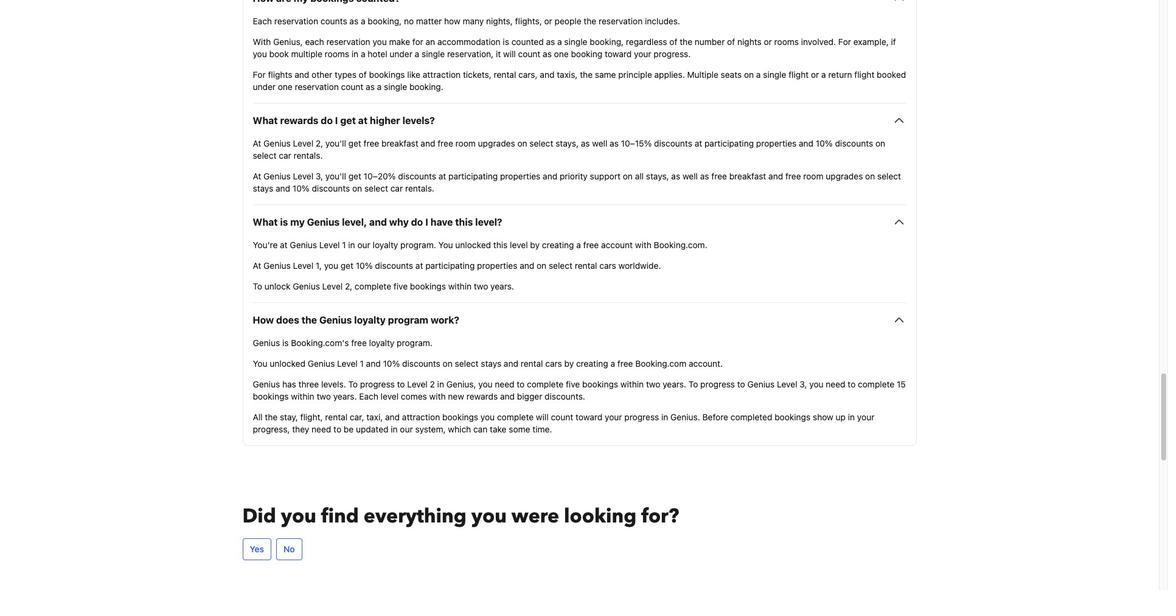 Task type: locate. For each thing, give the bounding box(es) containing it.
three
[[299, 379, 319, 390]]

3 at from the top
[[253, 261, 261, 271]]

rental inside for flights and other types of bookings like attraction tickets, rental cars, and taxis, the same principle applies. multiple seats on a single flight or a return flight booked under one reservation count as a single booking.
[[494, 70, 516, 80]]

1 vertical spatial what
[[253, 217, 278, 228]]

0 vertical spatial do
[[321, 115, 333, 126]]

loyalty down how does the genius loyalty program work?
[[369, 338, 395, 348]]

progress up taxi,
[[360, 379, 395, 390]]

0 horizontal spatial flight
[[789, 70, 809, 80]]

i inside dropdown button
[[335, 115, 338, 126]]

0 horizontal spatial you
[[253, 359, 268, 369]]

0 vertical spatial under
[[390, 49, 413, 59]]

genius,
[[273, 37, 303, 47], [447, 379, 476, 390]]

to
[[397, 379, 405, 390], [517, 379, 525, 390], [738, 379, 746, 390], [848, 379, 856, 390], [334, 424, 342, 435]]

room inside at genius level 3, you'll get 10–20% discounts at participating properties and priority support on all stays, as well as free breakfast and free room upgrades on select stays and 10% discounts on select car rentals.
[[804, 171, 824, 182]]

1 horizontal spatial our
[[400, 424, 413, 435]]

within down three
[[291, 392, 315, 402]]

rental down it at the top of page
[[494, 70, 516, 80]]

genius, up book
[[273, 37, 303, 47]]

a up genius has three levels. to progress to level 2 in genius, you need to complete five bookings within two years. to progress to genius level 3, you need to complete 15 bookings within two years. each level comes with new rewards and bigger discounts.
[[611, 359, 615, 369]]

1 vertical spatial loyalty
[[354, 315, 386, 326]]

1 horizontal spatial 1
[[360, 359, 364, 369]]

the right taxis,
[[580, 70, 593, 80]]

1 vertical spatial properties
[[500, 171, 541, 182]]

car inside at genius level 3, you'll get 10–20% discounts at participating properties and priority support on all stays, as well as free breakfast and free room upgrades on select stays and 10% discounts on select car rentals.
[[391, 183, 403, 194]]

have
[[431, 217, 453, 228]]

1 vertical spatial booking,
[[590, 37, 624, 47]]

and inside what is my genius level, and why do i have this level? dropdown button
[[369, 217, 387, 228]]

this
[[455, 217, 473, 228], [494, 240, 508, 250]]

get inside at genius level 2, you'll get free breakfast and free room upgrades on select stays, as well as 10–15% discounts at participating properties and 10% discounts on select car rentals.
[[349, 138, 361, 149]]

unlocked up at genius level 1, you get 10% discounts at participating properties and on select rental cars worldwide.
[[456, 240, 491, 250]]

each inside genius has three levels. to progress to level 2 in genius, you need to complete five bookings within two years. to progress to genius level 3, you need to complete 15 bookings within two years. each level comes with new rewards and bigger discounts.
[[359, 392, 379, 402]]

cars up discounts.
[[546, 359, 562, 369]]

like
[[407, 70, 421, 80]]

bookings down hotel
[[369, 70, 405, 80]]

attraction up booking.
[[423, 70, 461, 80]]

1 horizontal spatial room
[[804, 171, 824, 182]]

need inside all the stay, flight, rental car, taxi, and attraction bookings you complete will count toward your progress in genius. before completed bookings show up in your progress, they need to be updated in our system, which can take some time.
[[312, 424, 331, 435]]

to inside all the stay, flight, rental car, taxi, and attraction bookings you complete will count toward your progress in genius. before completed bookings show up in your progress, they need to be updated in our system, which can take some time.
[[334, 424, 342, 435]]

this down level? on the top left of the page
[[494, 240, 508, 250]]

two down at genius level 1, you get 10% discounts at participating properties and on select rental cars worldwide.
[[474, 281, 488, 292]]

toward up 'same'
[[605, 49, 632, 59]]

properties
[[757, 138, 797, 149], [500, 171, 541, 182], [477, 261, 518, 271]]

program. down why
[[401, 240, 436, 250]]

0 vertical spatial or
[[544, 16, 553, 26]]

0 horizontal spatial well
[[592, 138, 608, 149]]

2 vertical spatial within
[[291, 392, 315, 402]]

2 horizontal spatial need
[[826, 379, 846, 390]]

one inside with genius, each reservation you make for an accommodation is counted as a single booking, regardless of the number of nights or rooms involved. for example, if you book multiple rooms in a hotel under a single reservation, it will count as one booking toward your progress.
[[554, 49, 569, 59]]

well inside at genius level 3, you'll get 10–20% discounts at participating properties and priority support on all stays, as well as free breakfast and free room upgrades on select stays and 10% discounts on select car rentals.
[[683, 171, 698, 182]]

our inside all the stay, flight, rental car, taxi, and attraction bookings you complete will count toward your progress in genius. before completed bookings show up in your progress, they need to be updated in our system, which can take some time.
[[400, 424, 413, 435]]

0 vertical spatial unlocked
[[456, 240, 491, 250]]

participating
[[705, 138, 754, 149], [449, 171, 498, 182], [426, 261, 475, 271]]

get for 10%
[[341, 261, 354, 271]]

new
[[448, 392, 464, 402]]

well down what rewards do i get at higher levels? dropdown button
[[592, 138, 608, 149]]

1 horizontal spatial do
[[411, 217, 423, 228]]

1 horizontal spatial cars
[[600, 261, 617, 271]]

0 horizontal spatial stays,
[[556, 138, 579, 149]]

0 vertical spatial toward
[[605, 49, 632, 59]]

years. down booking.com at the right bottom of page
[[663, 379, 687, 390]]

0 vertical spatial participating
[[705, 138, 754, 149]]

0 vertical spatial rentals.
[[294, 151, 323, 161]]

0 horizontal spatial stays
[[253, 183, 273, 194]]

progress inside all the stay, flight, rental car, taxi, and attraction bookings you complete will count toward your progress in genius. before completed bookings show up in your progress, they need to be updated in our system, which can take some time.
[[625, 412, 659, 423]]

1 horizontal spatial stays,
[[646, 171, 669, 182]]

the inside dropdown button
[[302, 315, 317, 326]]

0 vertical spatial upgrades
[[478, 138, 515, 149]]

booking,
[[368, 16, 402, 26], [590, 37, 624, 47]]

your inside with genius, each reservation you make for an accommodation is counted as a single booking, regardless of the number of nights or rooms involved. for example, if you book multiple rooms in a hotel under a single reservation, it will count as one booking toward your progress.
[[634, 49, 652, 59]]

i left 'have'
[[426, 217, 428, 228]]

is down does
[[282, 338, 289, 348]]

count down types
[[341, 82, 364, 92]]

before
[[703, 412, 729, 423]]

it
[[496, 49, 501, 59]]

1 horizontal spatial creating
[[576, 359, 609, 369]]

you down you unlocked genius level 1 and 10% discounts on select stays and rental cars by creating a free booking.com account.
[[479, 379, 493, 390]]

2 horizontal spatial to
[[689, 379, 698, 390]]

is inside dropdown button
[[280, 217, 288, 228]]

your
[[634, 49, 652, 59], [605, 412, 622, 423], [858, 412, 875, 423]]

0 vertical spatial cars
[[600, 261, 617, 271]]

rentals.
[[294, 151, 323, 161], [405, 183, 435, 194]]

0 vertical spatial stays
[[253, 183, 273, 194]]

0 horizontal spatial i
[[335, 115, 338, 126]]

0 horizontal spatial rewards
[[280, 115, 319, 126]]

is for what is my genius level, and why do i have this level?
[[280, 217, 288, 228]]

0 horizontal spatial with
[[429, 392, 446, 402]]

1 vertical spatial rentals.
[[405, 183, 435, 194]]

cars down account
[[600, 261, 617, 271]]

booking, up booking
[[590, 37, 624, 47]]

properties inside at genius level 3, you'll get 10–20% discounts at participating properties and priority support on all stays, as well as free breakfast and free room upgrades on select stays and 10% discounts on select car rentals.
[[500, 171, 541, 182]]

1 horizontal spatial years.
[[491, 281, 514, 292]]

level inside genius has three levels. to progress to level 2 in genius, you need to complete five bookings within two years. to progress to genius level 3, you need to complete 15 bookings within two years. each level comes with new rewards and bigger discounts.
[[381, 392, 399, 402]]

to left be
[[334, 424, 342, 435]]

loyalty
[[373, 240, 398, 250], [354, 315, 386, 326], [369, 338, 395, 348]]

one up taxis,
[[554, 49, 569, 59]]

discounts
[[654, 138, 693, 149], [835, 138, 874, 149], [398, 171, 436, 182], [312, 183, 350, 194], [375, 261, 413, 271], [402, 359, 441, 369]]

1 horizontal spatial under
[[390, 49, 413, 59]]

0 vertical spatial well
[[592, 138, 608, 149]]

2 horizontal spatial years.
[[663, 379, 687, 390]]

toward inside with genius, each reservation you make for an accommodation is counted as a single booking, regardless of the number of nights or rooms involved. for example, if you book multiple rooms in a hotel under a single reservation, it will count as one booking toward your progress.
[[605, 49, 632, 59]]

yes
[[250, 544, 264, 555]]

within down at genius level 1, you get 10% discounts at participating properties and on select rental cars worldwide.
[[448, 281, 472, 292]]

find
[[321, 504, 359, 530]]

2,
[[316, 138, 323, 149], [345, 281, 353, 292]]

seats
[[721, 70, 742, 80]]

rentals. inside at genius level 2, you'll get free breakfast and free room upgrades on select stays, as well as 10–15% discounts at participating properties and 10% discounts on select car rentals.
[[294, 151, 323, 161]]

1 what from the top
[[253, 115, 278, 126]]

stays,
[[556, 138, 579, 149], [646, 171, 669, 182]]

reservation up the regardless
[[599, 16, 643, 26]]

each up with
[[253, 16, 272, 26]]

0 horizontal spatial toward
[[576, 412, 603, 423]]

rewards right new
[[467, 392, 498, 402]]

need up up
[[826, 379, 846, 390]]

rewards down the flights
[[280, 115, 319, 126]]

updated
[[356, 424, 389, 435]]

0 vertical spatial loyalty
[[373, 240, 398, 250]]

progress down account. on the bottom of page
[[701, 379, 735, 390]]

what up you're
[[253, 217, 278, 228]]

0 vertical spatial this
[[455, 217, 473, 228]]

attraction
[[423, 70, 461, 80], [402, 412, 440, 423]]

2 flight from the left
[[855, 70, 875, 80]]

program. down program
[[397, 338, 433, 348]]

you
[[439, 240, 453, 250], [253, 359, 268, 369]]

10–20%
[[364, 171, 396, 182]]

flight,
[[300, 412, 323, 423]]

to down account. on the bottom of page
[[689, 379, 698, 390]]

our left 'system,'
[[400, 424, 413, 435]]

count down counted at the top of the page
[[518, 49, 541, 59]]

room
[[456, 138, 476, 149], [804, 171, 824, 182]]

they
[[292, 424, 309, 435]]

1 horizontal spatial will
[[536, 412, 549, 423]]

2, inside at genius level 2, you'll get free breakfast and free room upgrades on select stays, as well as 10–15% discounts at participating properties and 10% discounts on select car rentals.
[[316, 138, 323, 149]]

flight
[[789, 70, 809, 80], [855, 70, 875, 80]]

0 vertical spatial i
[[335, 115, 338, 126]]

well
[[592, 138, 608, 149], [683, 171, 698, 182]]

at for what rewards do i get at higher levels?
[[253, 171, 261, 182]]

1 horizontal spatial upgrades
[[826, 171, 863, 182]]

level,
[[342, 217, 367, 228]]

0 vertical spatial car
[[279, 151, 291, 161]]

1 horizontal spatial 2,
[[345, 281, 353, 292]]

rewards inside genius has three levels. to progress to level 2 in genius, you need to complete five bookings within two years. to progress to genius level 3, you need to complete 15 bookings within two years. each level comes with new rewards and bigger discounts.
[[467, 392, 498, 402]]

of up progress.
[[670, 37, 678, 47]]

1 vertical spatial cars
[[546, 359, 562, 369]]

1 vertical spatial within
[[621, 379, 644, 390]]

1 horizontal spatial 3,
[[800, 379, 807, 390]]

1 vertical spatial 2,
[[345, 281, 353, 292]]

creating
[[542, 240, 574, 250], [576, 359, 609, 369]]

rooms left involved.
[[775, 37, 799, 47]]

get left 10–20%
[[349, 171, 362, 182]]

0 vertical spatial count
[[518, 49, 541, 59]]

this inside dropdown button
[[455, 217, 473, 228]]

1 horizontal spatial or
[[764, 37, 772, 47]]

bookings down at genius level 1, you get 10% discounts at participating properties and on select rental cars worldwide.
[[410, 281, 446, 292]]

regardless
[[626, 37, 668, 47]]

1 vertical spatial at
[[253, 171, 261, 182]]

reservation inside with genius, each reservation you make for an accommodation is counted as a single booking, regardless of the number of nights or rooms involved. for example, if you book multiple rooms in a hotel under a single reservation, it will count as one booking toward your progress.
[[327, 37, 371, 47]]

two
[[474, 281, 488, 292], [646, 379, 661, 390], [317, 392, 331, 402]]

on
[[744, 70, 754, 80], [518, 138, 528, 149], [876, 138, 886, 149], [623, 171, 633, 182], [866, 171, 876, 182], [352, 183, 362, 194], [537, 261, 547, 271], [443, 359, 453, 369]]

rooms up types
[[325, 49, 349, 59]]

2 vertical spatial properties
[[477, 261, 518, 271]]

creating down what is my genius level, and why do i have this level? dropdown button
[[542, 240, 574, 250]]

for right involved.
[[839, 37, 852, 47]]

our
[[358, 240, 371, 250], [400, 424, 413, 435]]

as
[[350, 16, 359, 26], [546, 37, 555, 47], [543, 49, 552, 59], [366, 82, 375, 92], [581, 138, 590, 149], [610, 138, 619, 149], [672, 171, 681, 182], [700, 171, 709, 182]]

1 horizontal spatial by
[[565, 359, 574, 369]]

1 horizontal spatial rewards
[[467, 392, 498, 402]]

you'll inside at genius level 2, you'll get free breakfast and free room upgrades on select stays, as well as 10–15% discounts at participating properties and 10% discounts on select car rentals.
[[326, 138, 346, 149]]

is left my
[[280, 217, 288, 228]]

get inside dropdown button
[[340, 115, 356, 126]]

free
[[364, 138, 379, 149], [438, 138, 453, 149], [712, 171, 727, 182], [786, 171, 801, 182], [584, 240, 599, 250], [351, 338, 367, 348], [618, 359, 633, 369]]

single left booking.
[[384, 82, 407, 92]]

you unlocked genius level 1 and 10% discounts on select stays and rental cars by creating a free booking.com account.
[[253, 359, 723, 369]]

count inside with genius, each reservation you make for an accommodation is counted as a single booking, regardless of the number of nights or rooms involved. for example, if you book multiple rooms in a hotel under a single reservation, it will count as one booking toward your progress.
[[518, 49, 541, 59]]

you'll inside at genius level 3, you'll get 10–20% discounts at participating properties and priority support on all stays, as well as free breakfast and free room upgrades on select stays and 10% discounts on select car rentals.
[[326, 171, 346, 182]]

in right 2
[[437, 379, 444, 390]]

the
[[584, 16, 597, 26], [680, 37, 693, 47], [580, 70, 593, 80], [302, 315, 317, 326], [265, 412, 278, 423]]

you left were
[[472, 504, 507, 530]]

1 vertical spatial or
[[764, 37, 772, 47]]

2 horizontal spatial count
[[551, 412, 574, 423]]

a right seats
[[757, 70, 761, 80]]

0 vertical spatial breakfast
[[382, 138, 419, 149]]

you down the how
[[253, 359, 268, 369]]

attraction inside for flights and other types of bookings like attraction tickets, rental cars, and taxis, the same principle applies. multiple seats on a single flight or a return flight booked under one reservation count as a single booking.
[[423, 70, 461, 80]]

will
[[503, 49, 516, 59], [536, 412, 549, 423]]

within down booking.com at the right bottom of page
[[621, 379, 644, 390]]

participating for what is my genius level, and why do i have this level?
[[426, 261, 475, 271]]

1 vertical spatial car
[[391, 183, 403, 194]]

counted
[[512, 37, 544, 47]]

by
[[530, 240, 540, 250], [565, 359, 574, 369]]

1 horizontal spatial rentals.
[[405, 183, 435, 194]]

upgrades
[[478, 138, 515, 149], [826, 171, 863, 182]]

priority
[[560, 171, 588, 182]]

each up taxi,
[[359, 392, 379, 402]]

at genius level 1, you get 10% discounts at participating properties and on select rental cars worldwide.
[[253, 261, 661, 271]]

taxi,
[[367, 412, 383, 423]]

within
[[448, 281, 472, 292], [621, 379, 644, 390], [291, 392, 315, 402]]

you down with
[[253, 49, 267, 59]]

0 vertical spatial properties
[[757, 138, 797, 149]]

years.
[[491, 281, 514, 292], [663, 379, 687, 390], [333, 392, 357, 402]]

0 horizontal spatial 2,
[[316, 138, 323, 149]]

attraction for and
[[402, 412, 440, 423]]

1
[[342, 240, 346, 250], [360, 359, 364, 369]]

0 vertical spatial will
[[503, 49, 516, 59]]

0 horizontal spatial each
[[253, 16, 272, 26]]

book
[[269, 49, 289, 59]]

rentals. down what rewards do i get at higher levels?
[[294, 151, 323, 161]]

and inside genius has three levels. to progress to level 2 in genius, you need to complete five bookings within two years. to progress to genius level 3, you need to complete 15 bookings within two years. each level comes with new rewards and bigger discounts.
[[500, 392, 515, 402]]

2 at from the top
[[253, 171, 261, 182]]

how does the genius loyalty program work?
[[253, 315, 460, 326]]

2
[[430, 379, 435, 390]]

stays, right all
[[646, 171, 669, 182]]

0 horizontal spatial do
[[321, 115, 333, 126]]

for inside for flights and other types of bookings like attraction tickets, rental cars, and taxis, the same principle applies. multiple seats on a single flight or a return flight booked under one reservation count as a single booking.
[[253, 70, 266, 80]]

your down genius has three levels. to progress to level 2 in genius, you need to complete five bookings within two years. to progress to genius level 3, you need to complete 15 bookings within two years. each level comes with new rewards and bigger discounts.
[[605, 412, 622, 423]]

bookings down has
[[253, 392, 289, 402]]

the up progress.
[[680, 37, 693, 47]]

you'll for 2,
[[326, 138, 346, 149]]

participating inside at genius level 3, you'll get 10–20% discounts at participating properties and priority support on all stays, as well as free breakfast and free room upgrades on select stays and 10% discounts on select car rentals.
[[449, 171, 498, 182]]

2 vertical spatial is
[[282, 338, 289, 348]]

your down the regardless
[[634, 49, 652, 59]]

1 vertical spatial toward
[[576, 412, 603, 423]]

0 vertical spatial creating
[[542, 240, 574, 250]]

with
[[635, 240, 652, 250], [429, 392, 446, 402]]

toward
[[605, 49, 632, 59], [576, 412, 603, 423]]

each
[[253, 16, 272, 26], [359, 392, 379, 402]]

what rewards do i get at higher levels?
[[253, 115, 435, 126]]

booking, inside with genius, each reservation you make for an accommodation is counted as a single booking, regardless of the number of nights or rooms involved. for example, if you book multiple rooms in a hotel under a single reservation, it will count as one booking toward your progress.
[[590, 37, 624, 47]]

1 vertical spatial level
[[381, 392, 399, 402]]

no
[[284, 544, 295, 555]]

upgrades inside at genius level 3, you'll get 10–20% discounts at participating properties and priority support on all stays, as well as free breakfast and free room upgrades on select stays and 10% discounts on select car rentals.
[[826, 171, 863, 182]]

1 horizontal spatial count
[[518, 49, 541, 59]]

the up 'progress,'
[[265, 412, 278, 423]]

2 vertical spatial or
[[811, 70, 820, 80]]

a
[[361, 16, 366, 26], [558, 37, 562, 47], [361, 49, 366, 59], [415, 49, 420, 59], [757, 70, 761, 80], [822, 70, 826, 80], [377, 82, 382, 92], [577, 240, 581, 250], [611, 359, 615, 369]]

loyalty inside dropdown button
[[354, 315, 386, 326]]

with down 2
[[429, 392, 446, 402]]

1 vertical spatial two
[[646, 379, 661, 390]]

1 vertical spatial is
[[280, 217, 288, 228]]

2 what from the top
[[253, 217, 278, 228]]

0 horizontal spatial rooms
[[325, 49, 349, 59]]

0 vertical spatial attraction
[[423, 70, 461, 80]]

is for genius is booking.com's free loyalty program.
[[282, 338, 289, 348]]

well right all
[[683, 171, 698, 182]]

get
[[340, 115, 356, 126], [349, 138, 361, 149], [349, 171, 362, 182], [341, 261, 354, 271]]

get down what rewards do i get at higher levels?
[[349, 138, 361, 149]]

1 at from the top
[[253, 138, 261, 149]]

1 horizontal spatial for
[[839, 37, 852, 47]]

to right levels.
[[349, 379, 358, 390]]

single down an
[[422, 49, 445, 59]]

0 horizontal spatial booking,
[[368, 16, 402, 26]]

1 vertical spatial attraction
[[402, 412, 440, 423]]

do right why
[[411, 217, 423, 228]]

progress
[[360, 379, 395, 390], [701, 379, 735, 390], [625, 412, 659, 423]]

genius inside at genius level 2, you'll get free breakfast and free room upgrades on select stays, as well as 10–15% discounts at participating properties and 10% discounts on select car rentals.
[[264, 138, 291, 149]]

attraction up 'system,'
[[402, 412, 440, 423]]

will up the time.
[[536, 412, 549, 423]]

unlocked up has
[[270, 359, 306, 369]]

attraction inside all the stay, flight, rental car, taxi, and attraction bookings you complete will count toward your progress in genius. before completed bookings show up in your progress, they need to be updated in our system, which can take some time.
[[402, 412, 440, 423]]

to
[[253, 281, 262, 292], [349, 379, 358, 390], [689, 379, 698, 390]]

1 vertical spatial by
[[565, 359, 574, 369]]

0 horizontal spatial two
[[317, 392, 331, 402]]

1 you'll from the top
[[326, 138, 346, 149]]

0 horizontal spatial count
[[341, 82, 364, 92]]

0 vertical spatial within
[[448, 281, 472, 292]]

1 vertical spatial genius,
[[447, 379, 476, 390]]

for
[[413, 37, 424, 47]]

properties for what is my genius level, and why do i have this level?
[[477, 261, 518, 271]]

get for free
[[349, 138, 361, 149]]

0 vertical spatial each
[[253, 16, 272, 26]]

years. down levels.
[[333, 392, 357, 402]]

1 vertical spatial participating
[[449, 171, 498, 182]]

get left higher
[[340, 115, 356, 126]]

rental down what is my genius level, and why do i have this level? dropdown button
[[575, 261, 597, 271]]

what inside dropdown button
[[253, 115, 278, 126]]

genius, up new
[[447, 379, 476, 390]]

is inside with genius, each reservation you make for an accommodation is counted as a single booking, regardless of the number of nights or rooms involved. for example, if you book multiple rooms in a hotel under a single reservation, it will count as one booking toward your progress.
[[503, 37, 509, 47]]

0 vertical spatial genius,
[[273, 37, 303, 47]]

loyalty for program
[[354, 315, 386, 326]]

higher
[[370, 115, 400, 126]]

if
[[892, 37, 897, 47]]

program
[[388, 315, 429, 326]]

of
[[670, 37, 678, 47], [728, 37, 735, 47], [359, 70, 367, 80]]

as inside for flights and other types of bookings like attraction tickets, rental cars, and taxis, the same principle applies. multiple seats on a single flight or a return flight booked under one reservation count as a single booking.
[[366, 82, 375, 92]]

you'll down what rewards do i get at higher levels?
[[326, 138, 346, 149]]

0 horizontal spatial genius,
[[273, 37, 303, 47]]

get inside at genius level 3, you'll get 10–20% discounts at participating properties and priority support on all stays, as well as free breakfast and free room upgrades on select stays and 10% discounts on select car rentals.
[[349, 171, 362, 182]]

2 vertical spatial at
[[253, 261, 261, 271]]

five up program
[[394, 281, 408, 292]]

five
[[394, 281, 408, 292], [566, 379, 580, 390]]

cars,
[[519, 70, 538, 80]]

with
[[253, 37, 271, 47]]

at inside at genius level 2, you'll get free breakfast and free room upgrades on select stays, as well as 10–15% discounts at participating properties and 10% discounts on select car rentals.
[[695, 138, 703, 149]]

why
[[389, 217, 409, 228]]

creating up genius has three levels. to progress to level 2 in genius, you need to complete five bookings within two years. to progress to genius level 3, you need to complete 15 bookings within two years. each level comes with new rewards and bigger discounts.
[[576, 359, 609, 369]]

2, up how does the genius loyalty program work?
[[345, 281, 353, 292]]

get right 1,
[[341, 261, 354, 271]]

for left the flights
[[253, 70, 266, 80]]

progress left genius.
[[625, 412, 659, 423]]

under inside with genius, each reservation you make for an accommodation is counted as a single booking, regardless of the number of nights or rooms involved. for example, if you book multiple rooms in a hotel under a single reservation, it will count as one booking toward your progress.
[[390, 49, 413, 59]]

0 horizontal spatial need
[[312, 424, 331, 435]]

two down booking.com at the right bottom of page
[[646, 379, 661, 390]]

your right up
[[858, 412, 875, 423]]

booking.com
[[636, 359, 687, 369]]

some
[[509, 424, 530, 435]]

1 vertical spatial breakfast
[[730, 171, 767, 182]]

2 you'll from the top
[[326, 171, 346, 182]]

0 vertical spatial for
[[839, 37, 852, 47]]

what inside dropdown button
[[253, 217, 278, 228]]

0 horizontal spatial our
[[358, 240, 371, 250]]

of left the nights
[[728, 37, 735, 47]]

rooms
[[775, 37, 799, 47], [325, 49, 349, 59]]

single
[[564, 37, 588, 47], [422, 49, 445, 59], [763, 70, 787, 80], [384, 82, 407, 92]]

at inside at genius level 3, you'll get 10–20% discounts at participating properties and priority support on all stays, as well as free breakfast and free room upgrades on select stays and 10% discounts on select car rentals.
[[253, 171, 261, 182]]

10% inside at genius level 2, you'll get free breakfast and free room upgrades on select stays, as well as 10–15% discounts at participating properties and 10% discounts on select car rentals.
[[816, 138, 833, 149]]

one
[[554, 49, 569, 59], [278, 82, 293, 92]]

and inside all the stay, flight, rental car, taxi, and attraction bookings you complete will count toward your progress in genius. before completed bookings show up in your progress, they need to be updated in our system, which can take some time.
[[385, 412, 400, 423]]

do down other at the top left
[[321, 115, 333, 126]]

stays, down what rewards do i get at higher levels? dropdown button
[[556, 138, 579, 149]]



Task type: describe. For each thing, give the bounding box(es) containing it.
at inside at genius level 2, you'll get free breakfast and free room upgrades on select stays, as well as 10–15% discounts at participating properties and 10% discounts on select car rentals.
[[253, 138, 261, 149]]

get for 10–20%
[[349, 171, 362, 182]]

levels?
[[403, 115, 435, 126]]

reservation up each
[[274, 16, 318, 26]]

genius has three levels. to progress to level 2 in genius, you need to complete five bookings within two years. to progress to genius level 3, you need to complete 15 bookings within two years. each level comes with new rewards and bigger discounts.
[[253, 379, 906, 402]]

nights
[[738, 37, 762, 47]]

level inside at genius level 2, you'll get free breakfast and free room upgrades on select stays, as well as 10–15% discounts at participating properties and 10% discounts on select car rentals.
[[293, 138, 314, 149]]

the inside with genius, each reservation you make for an accommodation is counted as a single booking, regardless of the number of nights or rooms involved. for example, if you book multiple rooms in a hotel under a single reservation, it will count as one booking toward your progress.
[[680, 37, 693, 47]]

types
[[335, 70, 357, 80]]

unlock
[[265, 281, 291, 292]]

bookings left the show
[[775, 412, 811, 423]]

did you find everything you were looking for?
[[243, 504, 679, 530]]

room inside at genius level 2, you'll get free breakfast and free room upgrades on select stays, as well as 10–15% discounts at participating properties and 10% discounts on select car rentals.
[[456, 138, 476, 149]]

participating for what rewards do i get at higher levels?
[[449, 171, 498, 182]]

genius inside at genius level 3, you'll get 10–20% discounts at participating properties and priority support on all stays, as well as free breakfast and free room upgrades on select stays and 10% discounts on select car rentals.
[[264, 171, 291, 182]]

1 horizontal spatial to
[[349, 379, 358, 390]]

many
[[463, 16, 484, 26]]

1 vertical spatial years.
[[663, 379, 687, 390]]

what rewards do i get at higher levels? button
[[253, 113, 907, 128]]

work?
[[431, 315, 460, 326]]

time.
[[533, 424, 552, 435]]

people
[[555, 16, 582, 26]]

1 vertical spatial you
[[253, 359, 268, 369]]

1 vertical spatial stays
[[481, 359, 502, 369]]

all the stay, flight, rental car, taxi, and attraction bookings you complete will count toward your progress in genius. before completed bookings show up in your progress, they need to be updated in our system, which can take some time.
[[253, 412, 875, 435]]

hotel
[[368, 49, 388, 59]]

comes
[[401, 392, 427, 402]]

1 vertical spatial this
[[494, 240, 508, 250]]

bookings up which
[[443, 412, 479, 423]]

in inside genius has three levels. to progress to level 2 in genius, you need to complete five bookings within two years. to progress to genius level 3, you need to complete 15 bookings within two years. each level comes with new rewards and bigger discounts.
[[437, 379, 444, 390]]

participating inside at genius level 2, you'll get free breakfast and free room upgrades on select stays, as well as 10–15% discounts at participating properties and 10% discounts on select car rentals.
[[705, 138, 754, 149]]

0 horizontal spatial five
[[394, 281, 408, 292]]

i inside dropdown button
[[426, 217, 428, 228]]

3, inside genius has three levels. to progress to level 2 in genius, you need to complete five bookings within two years. to progress to genius level 3, you need to complete 15 bookings within two years. each level comes with new rewards and bigger discounts.
[[800, 379, 807, 390]]

complete up bigger
[[527, 379, 564, 390]]

will inside with genius, each reservation you make for an accommodation is counted as a single booking, regardless of the number of nights or rooms involved. for example, if you book multiple rooms in a hotel under a single reservation, it will count as one booking toward your progress.
[[503, 49, 516, 59]]

do inside what rewards do i get at higher levels? dropdown button
[[321, 115, 333, 126]]

1,
[[316, 261, 322, 271]]

will inside all the stay, flight, rental car, taxi, and attraction bookings you complete will count toward your progress in genius. before completed bookings show up in your progress, they need to be updated in our system, which can take some time.
[[536, 412, 549, 423]]

at for what is my genius level, and why do i have this level?
[[253, 261, 261, 271]]

completed
[[731, 412, 773, 423]]

everything
[[364, 504, 467, 530]]

a down hotel
[[377, 82, 382, 92]]

car,
[[350, 412, 364, 423]]

1 horizontal spatial need
[[495, 379, 515, 390]]

1 horizontal spatial two
[[474, 281, 488, 292]]

in left genius.
[[662, 412, 669, 423]]

make
[[389, 37, 410, 47]]

which
[[448, 424, 471, 435]]

rentals. inside at genius level 3, you'll get 10–20% discounts at participating properties and priority support on all stays, as well as free breakfast and free room upgrades on select stays and 10% discounts on select car rentals.
[[405, 183, 435, 194]]

1 horizontal spatial of
[[670, 37, 678, 47]]

you right 1,
[[324, 261, 338, 271]]

properties for what rewards do i get at higher levels?
[[500, 171, 541, 182]]

properties inside at genius level 2, you'll get free breakfast and free room upgrades on select stays, as well as 10–15% discounts at participating properties and 10% discounts on select car rentals.
[[757, 138, 797, 149]]

principle
[[619, 70, 652, 80]]

has
[[282, 379, 296, 390]]

levels.
[[321, 379, 346, 390]]

genius, inside with genius, each reservation you make for an accommodation is counted as a single booking, regardless of the number of nights or rooms involved. for example, if you book multiple rooms in a hotel under a single reservation, it will count as one booking toward your progress.
[[273, 37, 303, 47]]

example,
[[854, 37, 889, 47]]

1 flight from the left
[[789, 70, 809, 80]]

all
[[253, 412, 263, 423]]

includes.
[[645, 16, 681, 26]]

a left return
[[822, 70, 826, 80]]

can
[[474, 424, 488, 435]]

0 vertical spatial you
[[439, 240, 453, 250]]

0 vertical spatial program.
[[401, 240, 436, 250]]

level inside at genius level 3, you'll get 10–20% discounts at participating properties and priority support on all stays, as well as free breakfast and free room upgrades on select stays and 10% discounts on select car rentals.
[[293, 171, 314, 182]]

with genius, each reservation you make for an accommodation is counted as a single booking, regardless of the number of nights or rooms involved. for example, if you book multiple rooms in a hotel under a single reservation, it will count as one booking toward your progress.
[[253, 37, 897, 59]]

progress.
[[654, 49, 691, 59]]

matter
[[416, 16, 442, 26]]

or inside for flights and other types of bookings like attraction tickets, rental cars, and taxis, the same principle applies. multiple seats on a single flight or a return flight booked under one reservation count as a single booking.
[[811, 70, 820, 80]]

0 horizontal spatial by
[[530, 240, 540, 250]]

what for what rewards do i get at higher levels?
[[253, 115, 278, 126]]

how
[[444, 16, 461, 26]]

worldwide.
[[619, 261, 661, 271]]

return
[[829, 70, 853, 80]]

toward inside all the stay, flight, rental car, taxi, and attraction bookings you complete will count toward your progress in genius. before completed bookings show up in your progress, they need to be updated in our system, which can take some time.
[[576, 412, 603, 423]]

each reservation counts as a booking, no matter how many nights, flights, or people the reservation includes.
[[253, 16, 681, 26]]

booked
[[877, 70, 907, 80]]

breakfast inside at genius level 2, you'll get free breakfast and free room upgrades on select stays, as well as 10–15% discounts at participating properties and 10% discounts on select car rentals.
[[382, 138, 419, 149]]

one inside for flights and other types of bookings like attraction tickets, rental cars, and taxis, the same principle applies. multiple seats on a single flight or a return flight booked under one reservation count as a single booking.
[[278, 82, 293, 92]]

you're at genius level 1 in our loyalty program. you unlocked this level by creating a free account with booking.com.
[[253, 240, 708, 250]]

stays, inside at genius level 3, you'll get 10–20% discounts at participating properties and priority support on all stays, as well as free breakfast and free room upgrades on select stays and 10% discounts on select car rentals.
[[646, 171, 669, 182]]

the inside for flights and other types of bookings like attraction tickets, rental cars, and taxis, the same principle applies. multiple seats on a single flight or a return flight booked under one reservation count as a single booking.
[[580, 70, 593, 80]]

stays inside at genius level 3, you'll get 10–20% discounts at participating properties and priority support on all stays, as well as free breakfast and free room upgrades on select stays and 10% discounts on select car rentals.
[[253, 183, 273, 194]]

2 horizontal spatial progress
[[701, 379, 735, 390]]

what for what is my genius level, and why do i have this level?
[[253, 217, 278, 228]]

booking.
[[410, 82, 444, 92]]

2 vertical spatial two
[[317, 392, 331, 402]]

progress,
[[253, 424, 290, 435]]

0 vertical spatial our
[[358, 240, 371, 250]]

1 horizontal spatial unlocked
[[456, 240, 491, 250]]

taxis,
[[557, 70, 578, 80]]

1 for in
[[342, 240, 346, 250]]

account.
[[689, 359, 723, 369]]

at inside dropdown button
[[358, 115, 368, 126]]

single right seats
[[763, 70, 787, 80]]

you up no
[[281, 504, 316, 530]]

attraction for like
[[423, 70, 461, 80]]

in inside with genius, each reservation you make for an accommodation is counted as a single booking, regardless of the number of nights or rooms involved. for example, if you book multiple rooms in a hotel under a single reservation, it will count as one booking toward your progress.
[[352, 49, 359, 59]]

complete inside all the stay, flight, rental car, taxi, and attraction bookings you complete will count toward your progress in genius. before completed bookings show up in your progress, they need to be updated in our system, which can take some time.
[[497, 412, 534, 423]]

bookings inside for flights and other types of bookings like attraction tickets, rental cars, and taxis, the same principle applies. multiple seats on a single flight or a return flight booked under one reservation count as a single booking.
[[369, 70, 405, 80]]

at inside at genius level 3, you'll get 10–20% discounts at participating properties and priority support on all stays, as well as free breakfast and free room upgrades on select stays and 10% discounts on select car rentals.
[[439, 171, 446, 182]]

0 horizontal spatial progress
[[360, 379, 395, 390]]

the right people
[[584, 16, 597, 26]]

level?
[[476, 217, 503, 228]]

the inside all the stay, flight, rental car, taxi, and attraction bookings you complete will count toward your progress in genius. before completed bookings show up in your progress, they need to be updated in our system, which can take some time.
[[265, 412, 278, 423]]

2 horizontal spatial within
[[621, 379, 644, 390]]

count inside all the stay, flight, rental car, taxi, and attraction bookings you complete will count toward your progress in genius. before completed bookings show up in your progress, they need to be updated in our system, which can take some time.
[[551, 412, 574, 423]]

0 horizontal spatial to
[[253, 281, 262, 292]]

counts
[[321, 16, 347, 26]]

1 vertical spatial unlocked
[[270, 359, 306, 369]]

2 vertical spatial years.
[[333, 392, 357, 402]]

0 horizontal spatial within
[[291, 392, 315, 402]]

bookings up discounts.
[[583, 379, 618, 390]]

well inside at genius level 2, you'll get free breakfast and free room upgrades on select stays, as well as 10–15% discounts at participating properties and 10% discounts on select car rentals.
[[592, 138, 608, 149]]

all
[[635, 171, 644, 182]]

genius.
[[671, 412, 701, 423]]

to unlock genius level 2, complete five bookings within two years.
[[253, 281, 514, 292]]

1 vertical spatial creating
[[576, 359, 609, 369]]

to up "completed"
[[738, 379, 746, 390]]

nights,
[[486, 16, 513, 26]]

in right the updated at the bottom left of page
[[391, 424, 398, 435]]

how
[[253, 315, 274, 326]]

for flights and other types of bookings like attraction tickets, rental cars, and taxis, the same principle applies. multiple seats on a single flight or a return flight booked under one reservation count as a single booking.
[[253, 70, 907, 92]]

1 horizontal spatial with
[[635, 240, 652, 250]]

0 horizontal spatial your
[[605, 412, 622, 423]]

reservation,
[[447, 49, 494, 59]]

accommodation
[[438, 37, 501, 47]]

1 for and
[[360, 359, 364, 369]]

to up comes
[[397, 379, 405, 390]]

10–15%
[[621, 138, 652, 149]]

loyalty for program.
[[369, 338, 395, 348]]

or inside with genius, each reservation you make for an accommodation is counted as a single booking, regardless of the number of nights or rooms involved. for example, if you book multiple rooms in a hotel under a single reservation, it will count as one booking toward your progress.
[[764, 37, 772, 47]]

2 horizontal spatial of
[[728, 37, 735, 47]]

breakfast inside at genius level 3, you'll get 10–20% discounts at participating properties and priority support on all stays, as well as free breakfast and free room upgrades on select stays and 10% discounts on select car rentals.
[[730, 171, 767, 182]]

bigger
[[517, 392, 543, 402]]

be
[[344, 424, 354, 435]]

for inside with genius, each reservation you make for an accommodation is counted as a single booking, regardless of the number of nights or rooms involved. for example, if you book multiple rooms in a hotel under a single reservation, it will count as one booking toward your progress.
[[839, 37, 852, 47]]

genius is booking.com's free loyalty program.
[[253, 338, 433, 348]]

reservation inside for flights and other types of bookings like attraction tickets, rental cars, and taxis, the same principle applies. multiple seats on a single flight or a return flight booked under one reservation count as a single booking.
[[295, 82, 339, 92]]

10% inside at genius level 3, you'll get 10–20% discounts at participating properties and priority support on all stays, as well as free breakfast and free room upgrades on select stays and 10% discounts on select car rentals.
[[293, 183, 310, 194]]

a left hotel
[[361, 49, 366, 59]]

complete left 15
[[858, 379, 895, 390]]

1 vertical spatial program.
[[397, 338, 433, 348]]

you up hotel
[[373, 37, 387, 47]]

upgrades inside at genius level 2, you'll get free breakfast and free room upgrades on select stays, as well as 10–15% discounts at participating properties and 10% discounts on select car rentals.
[[478, 138, 515, 149]]

yes button
[[243, 539, 271, 561]]

0 horizontal spatial or
[[544, 16, 553, 26]]

single up booking
[[564, 37, 588, 47]]

you up the show
[[810, 379, 824, 390]]

0 horizontal spatial cars
[[546, 359, 562, 369]]

car inside at genius level 2, you'll get free breakfast and free room upgrades on select stays, as well as 10–15% discounts at participating properties and 10% discounts on select car rentals.
[[279, 151, 291, 161]]

same
[[595, 70, 616, 80]]

a right the counts
[[361, 16, 366, 26]]

were
[[512, 504, 559, 530]]

rental up bigger
[[521, 359, 543, 369]]

booking.com's
[[291, 338, 349, 348]]

account
[[601, 240, 633, 250]]

stays, inside at genius level 2, you'll get free breakfast and free room upgrades on select stays, as well as 10–15% discounts at participating properties and 10% discounts on select car rentals.
[[556, 138, 579, 149]]

do inside what is my genius level, and why do i have this level? dropdown button
[[411, 217, 423, 228]]

did
[[243, 504, 276, 530]]

for?
[[642, 504, 679, 530]]

in right up
[[848, 412, 855, 423]]

my
[[290, 217, 305, 228]]

count inside for flights and other types of bookings like attraction tickets, rental cars, and taxis, the same principle applies. multiple seats on a single flight or a return flight booked under one reservation count as a single booking.
[[341, 82, 364, 92]]

a down for
[[415, 49, 420, 59]]

3, inside at genius level 3, you'll get 10–20% discounts at participating properties and priority support on all stays, as well as free breakfast and free room upgrades on select stays and 10% discounts on select car rentals.
[[316, 171, 323, 182]]

you inside all the stay, flight, rental car, taxi, and attraction bookings you complete will count toward your progress in genius. before completed bookings show up in your progress, they need to be updated in our system, which can take some time.
[[481, 412, 495, 423]]

show
[[813, 412, 834, 423]]

tickets,
[[463, 70, 492, 80]]

system,
[[415, 424, 446, 435]]

number
[[695, 37, 725, 47]]

2 horizontal spatial your
[[858, 412, 875, 423]]

with inside genius has three levels. to progress to level 2 in genius, you need to complete five bookings within two years. to progress to genius level 3, you need to complete 15 bookings within two years. each level comes with new rewards and bigger discounts.
[[429, 392, 446, 402]]

how does the genius loyalty program work? button
[[253, 313, 907, 328]]

no button
[[276, 539, 302, 561]]

genius, inside genius has three levels. to progress to level 2 in genius, you need to complete five bookings within two years. to progress to genius level 3, you need to complete 15 bookings within two years. each level comes with new rewards and bigger discounts.
[[447, 379, 476, 390]]

no
[[404, 16, 414, 26]]

of inside for flights and other types of bookings like attraction tickets, rental cars, and taxis, the same principle applies. multiple seats on a single flight or a return flight booked under one reservation count as a single booking.
[[359, 70, 367, 80]]

in down level, in the top of the page
[[348, 240, 355, 250]]

on inside for flights and other types of bookings like attraction tickets, rental cars, and taxis, the same principle applies. multiple seats on a single flight or a return flight booked under one reservation count as a single booking.
[[744, 70, 754, 80]]

0 vertical spatial years.
[[491, 281, 514, 292]]

to left 15
[[848, 379, 856, 390]]

multiple
[[688, 70, 719, 80]]

what is my genius level, and why do i have this level? button
[[253, 215, 907, 230]]

five inside genius has three levels. to progress to level 2 in genius, you need to complete five bookings within two years. to progress to genius level 3, you need to complete 15 bookings within two years. each level comes with new rewards and bigger discounts.
[[566, 379, 580, 390]]

complete up how does the genius loyalty program work?
[[355, 281, 391, 292]]

to up bigger
[[517, 379, 525, 390]]

rental inside all the stay, flight, rental car, taxi, and attraction bookings you complete will count toward your progress in genius. before completed bookings show up in your progress, they need to be updated in our system, which can take some time.
[[325, 412, 348, 423]]

what is my genius level, and why do i have this level?
[[253, 217, 503, 228]]

each
[[305, 37, 324, 47]]

under inside for flights and other types of bookings like attraction tickets, rental cars, and taxis, the same principle applies. multiple seats on a single flight or a return flight booked under one reservation count as a single booking.
[[253, 82, 276, 92]]

0 vertical spatial level
[[510, 240, 528, 250]]

applies.
[[655, 70, 685, 80]]

involved.
[[802, 37, 836, 47]]

a down what is my genius level, and why do i have this level? dropdown button
[[577, 240, 581, 250]]

0 vertical spatial rooms
[[775, 37, 799, 47]]

15
[[897, 379, 906, 390]]

flights,
[[515, 16, 542, 26]]

looking
[[564, 504, 637, 530]]

you'll for 3,
[[326, 171, 346, 182]]

a down people
[[558, 37, 562, 47]]

rewards inside dropdown button
[[280, 115, 319, 126]]



Task type: vqa. For each thing, say whether or not it's contained in the screenshot.
bottom this
yes



